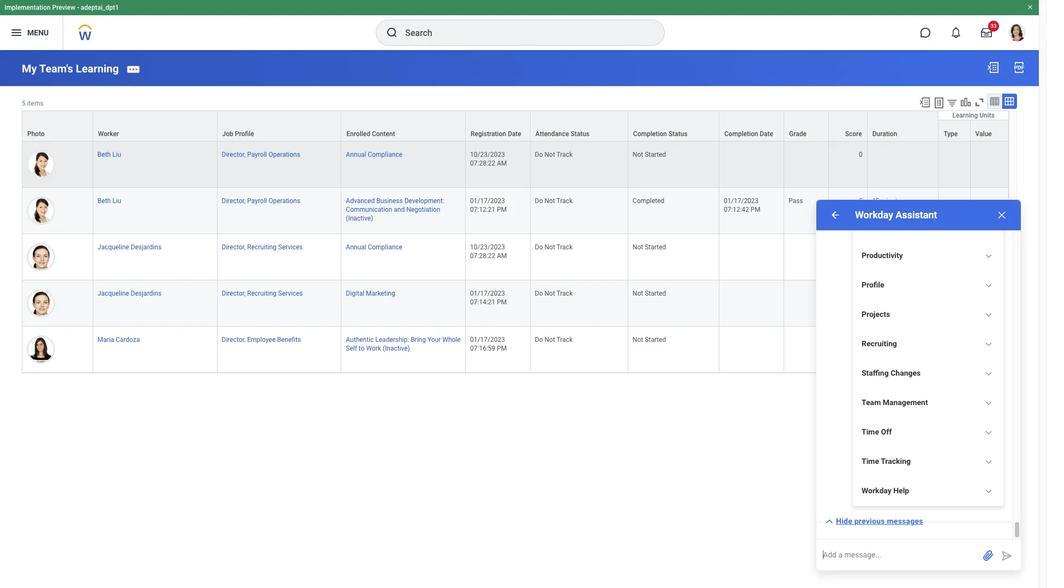 Task type: describe. For each thing, give the bounding box(es) containing it.
minutes
[[881, 197, 904, 205]]

authentic
[[346, 337, 374, 344]]

table image
[[989, 96, 1000, 107]]

chevron up image for profile
[[985, 282, 993, 290]]

menu button
[[0, 15, 63, 50]]

previous
[[854, 517, 885, 526]]

services for annual compliance
[[278, 244, 303, 251]]

completion date button
[[719, 111, 784, 141]]

registration date
[[471, 130, 521, 138]]

value button
[[971, 120, 1008, 141]]

0 horizontal spatial learning
[[76, 62, 119, 75]]

not started for not started element for do not track element for digital marketing link
[[633, 290, 666, 298]]

workday help button
[[857, 482, 999, 502]]

1 director, from the top
[[222, 151, 246, 159]]

search image
[[386, 26, 399, 39]]

items
[[27, 100, 43, 107]]

bring
[[411, 337, 426, 344]]

productivity
[[862, 251, 903, 260]]

marketing
[[366, 290, 395, 298]]

pass
[[789, 197, 803, 205]]

3 row from the top
[[22, 142, 1009, 188]]

recruiting for digital marketing
[[247, 290, 277, 298]]

grade
[[789, 130, 807, 138]]

business
[[376, 197, 403, 205]]

not started element for 5th do not track element from the bottom of the my team's learning main content
[[633, 149, 666, 159]]

type button
[[939, 120, 970, 141]]

job
[[222, 130, 233, 138]]

units
[[980, 112, 995, 119]]

director, payroll operations for annual compliance
[[222, 151, 300, 159]]

maria
[[98, 337, 114, 344]]

expand table image
[[1004, 96, 1015, 107]]

menu banner
[[0, 0, 1039, 50]]

07:12:21
[[470, 206, 495, 214]]

implementation preview -   adeptai_dpt1
[[4, 4, 119, 11]]

5
[[22, 100, 25, 107]]

staffing changes
[[862, 369, 921, 378]]

registration date button
[[466, 111, 530, 141]]

leadership:
[[375, 337, 409, 344]]

compliance for director, payroll operations
[[368, 151, 402, 159]]

07:14:21
[[470, 299, 495, 307]]

3 do not track from the top
[[535, 244, 573, 251]]

2 employee's photo (jacqueline desjardins) image from the top
[[27, 290, 55, 318]]

completion status button
[[628, 111, 719, 141]]

completed element
[[633, 195, 664, 205]]

maria cardoza
[[98, 337, 140, 344]]

job profile button
[[217, 111, 341, 141]]

annual compliance for director, recruiting services
[[346, 244, 402, 251]]

01/17/2023 07:16:59 pm
[[470, 337, 507, 353]]

0 for 01/17/2023 07:16:59 pm
[[859, 337, 863, 344]]

inbox large image
[[981, 27, 992, 38]]

chevron up image for team management
[[985, 400, 993, 407]]

started for not started element for do not track element for digital marketing link
[[645, 290, 666, 298]]

grade button
[[784, 111, 829, 141]]

chevron up small image
[[823, 516, 836, 529]]

45
[[872, 197, 879, 205]]

time off button
[[857, 423, 999, 443]]

upload clip image
[[982, 549, 995, 563]]

authentic leadership: bring your whole self to work (inactive) link
[[346, 334, 461, 353]]

45 minutes
[[872, 197, 904, 205]]

33
[[990, 23, 997, 29]]

duration
[[872, 130, 897, 138]]

profile inside 'dropdown button'
[[862, 281, 884, 290]]

time tracking button
[[857, 452, 999, 473]]

do not track element for "advanced business development: communication and negotiation (inactive)" link
[[535, 195, 573, 205]]

director, payroll operations for advanced business development: communication and negotiation (inactive)
[[222, 197, 300, 205]]

export to excel image
[[987, 61, 1000, 74]]

advanced business development: communication and negotiation (inactive)
[[346, 197, 444, 223]]

4 row from the top
[[22, 188, 1009, 234]]

beth liu link for advanced
[[98, 195, 121, 205]]

not started for not started element related to do not track element for authentic leadership: bring your whole self to work (inactive) link
[[633, 337, 666, 344]]

07:16:59
[[470, 345, 495, 353]]

chevron up image for time tracking
[[985, 459, 993, 466]]

export to worksheets image
[[933, 96, 946, 109]]

digital
[[346, 290, 364, 298]]

compliance for director, recruiting services
[[368, 244, 402, 251]]

liu for annual
[[112, 151, 121, 159]]

director, recruiting services for annual compliance
[[222, 244, 303, 251]]

development:
[[404, 197, 444, 205]]

notifications large image
[[951, 27, 961, 38]]

worker button
[[93, 111, 217, 141]]

row containing type
[[22, 120, 1009, 142]]

director, for annual's director, recruiting services link
[[222, 244, 246, 251]]

job profile
[[222, 130, 254, 138]]

and
[[394, 206, 405, 214]]

score button
[[829, 111, 867, 141]]

1 employee's photo (jacqueline desjardins) image from the top
[[27, 243, 55, 272]]

director, for director, recruiting services link associated with digital
[[222, 290, 246, 298]]

advanced business development: communication and negotiation (inactive) link
[[346, 195, 444, 223]]

photo button
[[22, 111, 93, 141]]

time for time off
[[862, 428, 879, 437]]

toolbar inside my team's learning main content
[[914, 94, 1017, 111]]

staffing changes button
[[857, 364, 999, 384]]

score
[[845, 130, 862, 138]]

maria cardoza link
[[98, 334, 140, 344]]

close environment banner image
[[1027, 4, 1033, 10]]

chevron up image for productivity
[[985, 252, 993, 260]]

my team's learning main content
[[0, 50, 1039, 384]]

10/23/2023 07:28:22 am for services
[[470, 244, 507, 260]]

benefits
[[277, 337, 301, 344]]

services for digital marketing
[[278, 290, 303, 298]]

team management
[[862, 399, 928, 407]]

liu for advanced
[[112, 197, 121, 205]]

director, payroll operations link for advanced
[[222, 195, 300, 205]]

enrolled content
[[346, 130, 395, 138]]

Add a message... text field
[[816, 540, 979, 571]]

not started for 5th do not track element from the bottom of the my team's learning main content not started element
[[633, 151, 666, 159]]

completion status
[[633, 130, 687, 138]]

do not track for authentic leadership: bring your whole self to work (inactive) link
[[535, 337, 573, 344]]

menu
[[27, 28, 49, 37]]

pm for 01/17/2023 07:16:59 pm
[[497, 345, 507, 353]]

recruiting for annual compliance
[[247, 244, 277, 251]]

to
[[359, 345, 365, 353]]

justify image
[[10, 26, 23, 39]]

payroll for advanced business development: communication and negotiation (inactive)
[[247, 197, 267, 205]]

do for do not track element for "advanced business development: communication and negotiation (inactive)" link
[[535, 197, 543, 205]]

digital marketing
[[346, 290, 395, 298]]

01/17/2023 07:14:21 pm
[[470, 290, 507, 307]]

started for not started element related to do not track element for authentic leadership: bring your whole self to work (inactive) link
[[645, 337, 666, 344]]

(inactive) inside the advanced business development: communication and negotiation (inactive)
[[346, 215, 373, 223]]

preview
[[52, 4, 75, 11]]

3 do not track element from the top
[[535, 242, 573, 251]]

1 do not track from the top
[[535, 151, 573, 159]]

started for not started element associated with 3rd do not track element from the top of the my team's learning main content
[[645, 244, 666, 251]]

photo
[[27, 130, 45, 138]]

learning units button
[[939, 111, 1008, 120]]

tracking
[[881, 458, 911, 466]]

01/17/2023 07:12:42 pm
[[724, 197, 761, 214]]

annual compliance for director, payroll operations
[[346, 151, 402, 159]]

director, recruiting services link for digital
[[222, 288, 303, 298]]

track for do not track element for authentic leadership: bring your whole self to work (inactive) link
[[557, 337, 573, 344]]

enrolled
[[346, 130, 370, 138]]

director, employee benefits
[[222, 337, 301, 344]]

select to filter grid data image
[[946, 97, 958, 108]]

changes
[[891, 369, 921, 378]]

chevron up image for workday help
[[985, 488, 993, 496]]

6 row from the top
[[22, 281, 1009, 327]]

work
[[366, 345, 381, 353]]

am for director, payroll operations
[[497, 160, 507, 167]]

track for do not track element for digital marketing link
[[557, 290, 573, 298]]

director, recruiting services for digital marketing
[[222, 290, 303, 298]]

director, for director, employee benefits link
[[222, 337, 246, 344]]

do for 3rd do not track element from the top of the my team's learning main content
[[535, 244, 543, 251]]

implementation
[[4, 4, 51, 11]]

not started element for do not track element for authentic leadership: bring your whole self to work (inactive) link
[[633, 334, 666, 344]]

time for time tracking
[[862, 458, 879, 466]]

payroll for annual compliance
[[247, 151, 267, 159]]

do not track for digital marketing link
[[535, 290, 573, 298]]

management
[[883, 399, 928, 407]]

export to excel image
[[919, 96, 931, 108]]

learning inside 'popup button'
[[952, 112, 978, 119]]



Task type: vqa. For each thing, say whether or not it's contained in the screenshot.
chevron up icon related to Projects
yes



Task type: locate. For each thing, give the bounding box(es) containing it.
digital marketing link
[[346, 288, 395, 298]]

chevron up image inside recruiting dropdown button
[[985, 341, 993, 348]]

your
[[428, 337, 441, 344]]

do not track element
[[535, 149, 573, 159], [535, 195, 573, 205], [535, 242, 573, 251], [535, 288, 573, 298], [535, 334, 573, 344]]

07:28:22 for director, payroll operations
[[470, 160, 495, 167]]

chevron up image inside 'profile' 'dropdown button'
[[985, 282, 993, 290]]

pm right 07:16:59
[[497, 345, 507, 353]]

1 vertical spatial liu
[[112, 197, 121, 205]]

0 horizontal spatial (inactive)
[[346, 215, 373, 223]]

2 07:28:22 from the top
[[470, 253, 495, 260]]

workday down 45
[[855, 209, 893, 221]]

time
[[862, 428, 879, 437], [862, 458, 879, 466]]

3 not started element from the top
[[633, 288, 666, 298]]

chevron up image inside the productivity dropdown button
[[985, 252, 993, 260]]

2 track from the top
[[557, 197, 573, 205]]

completion
[[633, 130, 667, 138], [724, 130, 758, 138]]

chevron up image for projects
[[985, 311, 993, 319]]

director, payroll operations link
[[222, 149, 300, 159], [222, 195, 300, 205]]

employee's photo (jacqueline desjardins) image
[[27, 243, 55, 272], [27, 290, 55, 318]]

0 vertical spatial beth liu link
[[98, 149, 121, 159]]

status inside popup button
[[669, 130, 687, 138]]

pm right the 07:12:42
[[751, 206, 761, 214]]

4 chevron up image from the top
[[985, 488, 993, 496]]

2 do from the top
[[535, 197, 543, 205]]

1 jacqueline desjardins from the top
[[98, 244, 161, 251]]

completion inside completion date popup button
[[724, 130, 758, 138]]

0 vertical spatial services
[[278, 244, 303, 251]]

jacqueline for annual compliance
[[98, 244, 129, 251]]

1 completion from the left
[[633, 130, 667, 138]]

row containing learning units
[[22, 111, 1009, 142]]

1 desjardins from the top
[[131, 244, 161, 251]]

5 do from the top
[[535, 337, 543, 344]]

0 vertical spatial employee's photo (jacqueline desjardins) image
[[27, 243, 55, 272]]

0 down 'score'
[[859, 151, 863, 159]]

01/17/2023 up 07:12:21
[[470, 197, 505, 205]]

2 desjardins from the top
[[131, 290, 161, 298]]

my team's learning element
[[22, 62, 119, 75]]

1 vertical spatial director, recruiting services link
[[222, 288, 303, 298]]

1 compliance from the top
[[368, 151, 402, 159]]

am down registration date
[[497, 160, 507, 167]]

(inactive)
[[346, 215, 373, 223], [383, 345, 410, 353]]

01/17/2023 up 07:14:21
[[470, 290, 505, 298]]

authentic leadership: bring your whole self to work (inactive)
[[346, 337, 461, 353]]

1 started from the top
[[645, 151, 666, 159]]

projects button
[[857, 305, 999, 326]]

view printable version (pdf) image
[[1013, 61, 1026, 74]]

chevron up image inside projects dropdown button
[[985, 311, 993, 319]]

3 chevron up image from the top
[[985, 400, 993, 407]]

2 vertical spatial recruiting
[[862, 340, 897, 348]]

1 vertical spatial employee's photo (jacqueline desjardins) image
[[27, 290, 55, 318]]

started
[[645, 151, 666, 159], [645, 244, 666, 251], [645, 290, 666, 298], [645, 337, 666, 344]]

not started element for do not track element for digital marketing link
[[633, 288, 666, 298]]

beth liu link
[[98, 149, 121, 159], [98, 195, 121, 205]]

advanced
[[346, 197, 375, 205]]

workday for workday help
[[862, 487, 891, 496]]

1 jacqueline from the top
[[98, 244, 129, 251]]

chevron up image inside 'workday help' dropdown button
[[985, 488, 993, 496]]

01/17/2023 inside 01/17/2023 07:14:21 pm
[[470, 290, 505, 298]]

self
[[346, 345, 357, 353]]

4 do from the top
[[535, 290, 543, 298]]

0 horizontal spatial date
[[508, 130, 521, 138]]

date for completion date
[[760, 130, 773, 138]]

1 vertical spatial director, payroll operations
[[222, 197, 300, 205]]

1 horizontal spatial profile
[[862, 281, 884, 290]]

pm inside 01/17/2023 07:12:21 pm
[[497, 206, 507, 214]]

attendance status
[[535, 130, 590, 138]]

off
[[881, 428, 892, 437]]

not started
[[633, 151, 666, 159], [633, 244, 666, 251], [633, 290, 666, 298], [633, 337, 666, 344]]

toolbar
[[914, 94, 1017, 111]]

3 not started from the top
[[633, 290, 666, 298]]

desjardins for annual
[[131, 244, 161, 251]]

chevron up image for staffing changes
[[985, 370, 993, 378]]

1 director, recruiting services link from the top
[[222, 242, 303, 251]]

time left the off
[[862, 428, 879, 437]]

1 beth liu from the top
[[98, 151, 121, 159]]

row
[[22, 111, 1009, 142], [22, 120, 1009, 142], [22, 142, 1009, 188], [22, 188, 1009, 234], [22, 234, 1009, 281], [22, 281, 1009, 327], [22, 327, 1009, 374]]

2 not started element from the top
[[633, 242, 666, 251]]

0 vertical spatial annual compliance link
[[346, 149, 402, 159]]

10/23/2023 for director, payroll operations
[[470, 151, 505, 159]]

10/23/2023 07:28:22 am down 07:12:21
[[470, 244, 507, 260]]

do for do not track element for digital marketing link
[[535, 290, 543, 298]]

5 items
[[22, 100, 43, 107]]

track
[[557, 151, 573, 159], [557, 197, 573, 205], [557, 244, 573, 251], [557, 290, 573, 298], [557, 337, 573, 344]]

pm for 01/17/2023 07:14:21 pm
[[497, 299, 507, 307]]

0 vertical spatial annual
[[346, 151, 366, 159]]

5 track from the top
[[557, 337, 573, 344]]

2 completion from the left
[[724, 130, 758, 138]]

1 07:28:22 from the top
[[470, 160, 495, 167]]

2 not started from the top
[[633, 244, 666, 251]]

chevron up image
[[985, 282, 993, 290], [985, 341, 993, 348], [985, 400, 993, 407], [985, 429, 993, 437], [985, 459, 993, 466]]

1 horizontal spatial (inactive)
[[383, 345, 410, 353]]

chevron up image inside the staffing changes dropdown button
[[985, 370, 993, 378]]

4 director, from the top
[[222, 290, 246, 298]]

1 horizontal spatial learning
[[952, 112, 978, 119]]

director, employee benefits link
[[222, 334, 301, 344]]

do not track
[[535, 151, 573, 159], [535, 197, 573, 205], [535, 244, 573, 251], [535, 290, 573, 298], [535, 337, 573, 344]]

pm inside 01/17/2023 07:12:42 pm
[[751, 206, 761, 214]]

0 vertical spatial director, payroll operations link
[[222, 149, 300, 159]]

2 director, from the top
[[222, 197, 246, 205]]

jacqueline desjardins link for annual
[[98, 242, 161, 251]]

pass element
[[789, 195, 803, 205]]

workday
[[855, 209, 893, 221], [862, 487, 891, 496]]

0 vertical spatial (inactive)
[[346, 215, 373, 223]]

2 services from the top
[[278, 290, 303, 298]]

0 for 10/23/2023 07:28:22 am
[[859, 151, 863, 159]]

1 vertical spatial beth
[[98, 197, 111, 205]]

status for attendance status
[[571, 130, 590, 138]]

employee's photo (beth liu) image
[[27, 150, 55, 179], [27, 197, 55, 225]]

1 vertical spatial employee's photo (beth liu) image
[[27, 197, 55, 225]]

1 vertical spatial 10/23/2023
[[470, 244, 505, 251]]

5 do not track element from the top
[[535, 334, 573, 344]]

1 vertical spatial jacqueline
[[98, 290, 129, 298]]

2 10/23/2023 from the top
[[470, 244, 505, 251]]

1 vertical spatial beth liu
[[98, 197, 121, 205]]

chevron up image inside the team management dropdown button
[[985, 400, 993, 407]]

1 director, recruiting services from the top
[[222, 244, 303, 251]]

1 time from the top
[[862, 428, 879, 437]]

01/17/2023 07:12:21 pm
[[470, 197, 507, 214]]

2 beth liu from the top
[[98, 197, 121, 205]]

whole
[[442, 337, 461, 344]]

recruiting inside dropdown button
[[862, 340, 897, 348]]

cardoza
[[116, 337, 140, 344]]

operations for advanced business development: communication and negotiation (inactive)
[[269, 197, 300, 205]]

0 vertical spatial director, payroll operations
[[222, 151, 300, 159]]

1 vertical spatial 10/23/2023 07:28:22 am
[[470, 244, 507, 260]]

chevron up image for time off
[[985, 429, 993, 437]]

desjardins for digital
[[131, 290, 161, 298]]

completion date
[[724, 130, 773, 138]]

chevron up image for recruiting
[[985, 341, 993, 348]]

learning
[[76, 62, 119, 75], [952, 112, 978, 119]]

1 vertical spatial director, payroll operations link
[[222, 195, 300, 205]]

1 vertical spatial 07:28:22
[[470, 253, 495, 260]]

1 vertical spatial services
[[278, 290, 303, 298]]

2 annual compliance from the top
[[346, 244, 402, 251]]

10/23/2023 07:28:22 am
[[470, 151, 507, 167], [470, 244, 507, 260]]

0 vertical spatial director, recruiting services link
[[222, 242, 303, 251]]

operations for annual compliance
[[269, 151, 300, 159]]

0 horizontal spatial profile
[[235, 130, 254, 138]]

track for 5th do not track element from the bottom of the my team's learning main content
[[557, 151, 573, 159]]

jacqueline desjardins for digital
[[98, 290, 161, 298]]

annual compliance link down enrolled content
[[346, 149, 402, 159]]

1 track from the top
[[557, 151, 573, 159]]

send image
[[1000, 550, 1013, 563]]

0 vertical spatial liu
[[112, 151, 121, 159]]

beth liu
[[98, 151, 121, 159], [98, 197, 121, 205]]

compliance down the advanced business development: communication and negotiation (inactive)
[[368, 244, 402, 251]]

completion for completion status
[[633, 130, 667, 138]]

0 vertical spatial jacqueline desjardins link
[[98, 242, 161, 251]]

profile right job
[[235, 130, 254, 138]]

communication
[[346, 206, 392, 214]]

1 jacqueline desjardins link from the top
[[98, 242, 161, 251]]

01/17/2023 for 07:12:42
[[724, 197, 759, 205]]

1 horizontal spatial date
[[760, 130, 773, 138]]

0 vertical spatial time
[[862, 428, 879, 437]]

2 director, payroll operations link from the top
[[222, 195, 300, 205]]

1 date from the left
[[508, 130, 521, 138]]

07:28:22 up 01/17/2023 07:14:21 pm
[[470, 253, 495, 260]]

employee's photo (beth liu) image for advanced
[[27, 197, 55, 225]]

0 down the 'projects'
[[859, 337, 863, 344]]

date inside registration date popup button
[[508, 130, 521, 138]]

1 services from the top
[[278, 244, 303, 251]]

beth liu link for annual
[[98, 149, 121, 159]]

1 vertical spatial workday
[[862, 487, 891, 496]]

1 annual compliance link from the top
[[346, 149, 402, 159]]

07:28:22 down registration
[[470, 160, 495, 167]]

3 started from the top
[[645, 290, 666, 298]]

0 vertical spatial beth liu
[[98, 151, 121, 159]]

jacqueline
[[98, 244, 129, 251], [98, 290, 129, 298]]

registration
[[471, 130, 506, 138]]

started for 5th do not track element from the bottom of the my team's learning main content not started element
[[645, 151, 666, 159]]

1 vertical spatial desjardins
[[131, 290, 161, 298]]

01/17/2023 for 07:14:21
[[470, 290, 505, 298]]

1 vertical spatial annual compliance link
[[346, 242, 402, 251]]

annual compliance link for director, recruiting services
[[346, 242, 402, 251]]

1 chevron up image from the top
[[985, 282, 993, 290]]

adeptai_dpt1
[[81, 4, 119, 11]]

do not track element for authentic leadership: bring your whole self to work (inactive) link
[[535, 334, 573, 344]]

0 vertical spatial profile
[[235, 130, 254, 138]]

cell
[[719, 142, 784, 188], [784, 142, 829, 188], [867, 142, 939, 188], [939, 142, 971, 188], [971, 142, 1009, 188], [939, 188, 971, 234], [971, 188, 1009, 234], [719, 234, 784, 281], [867, 234, 939, 281], [939, 234, 971, 281], [971, 234, 1009, 281], [719, 281, 784, 327], [867, 281, 939, 327], [939, 281, 971, 327], [971, 281, 1009, 327], [719, 327, 784, 374], [867, 327, 939, 374], [939, 327, 971, 374], [971, 327, 1009, 374]]

am up 01/17/2023 07:14:21 pm
[[497, 253, 507, 260]]

completion for completion date
[[724, 130, 758, 138]]

0 vertical spatial 0
[[859, 151, 863, 159]]

1 vertical spatial compliance
[[368, 244, 402, 251]]

0 vertical spatial beth
[[98, 151, 111, 159]]

learning down expand/collapse chart icon
[[952, 112, 978, 119]]

not started element
[[633, 149, 666, 159], [633, 242, 666, 251], [633, 288, 666, 298], [633, 334, 666, 344]]

07:28:22 for director, recruiting services
[[470, 253, 495, 260]]

operations
[[269, 151, 300, 159], [269, 197, 300, 205]]

pm right 07:14:21
[[497, 299, 507, 307]]

workday left "help"
[[862, 487, 891, 496]]

chevron up image inside "time tracking" dropdown button
[[985, 459, 993, 466]]

1 vertical spatial am
[[497, 253, 507, 260]]

status for completion status
[[669, 130, 687, 138]]

1 beth liu link from the top
[[98, 149, 121, 159]]

date left "grade"
[[760, 130, 773, 138]]

2 vertical spatial 0
[[859, 337, 863, 344]]

1 horizontal spatial completion
[[724, 130, 758, 138]]

annual for director, payroll operations
[[346, 151, 366, 159]]

profile inside popup button
[[235, 130, 254, 138]]

2 employee's photo (beth liu) image from the top
[[27, 197, 55, 225]]

row containing maria cardoza
[[22, 327, 1009, 374]]

4 chevron up image from the top
[[985, 429, 993, 437]]

1 vertical spatial director, recruiting services
[[222, 290, 303, 298]]

0 vertical spatial 07:28:22
[[470, 160, 495, 167]]

0 left 45
[[859, 197, 863, 205]]

1 do from the top
[[535, 151, 543, 159]]

1 annual from the top
[[346, 151, 366, 159]]

annual compliance link down communication
[[346, 242, 402, 251]]

2 do not track element from the top
[[535, 195, 573, 205]]

annual compliance down communication
[[346, 244, 402, 251]]

annual for director, recruiting services
[[346, 244, 366, 251]]

director, payroll operations link for annual
[[222, 149, 300, 159]]

workday inside dropdown button
[[862, 487, 891, 496]]

am for director, recruiting services
[[497, 253, 507, 260]]

5 do not track from the top
[[535, 337, 573, 344]]

expand/collapse chart image
[[960, 96, 972, 108]]

annual
[[346, 151, 366, 159], [346, 244, 366, 251]]

0 horizontal spatial completion
[[633, 130, 667, 138]]

do not track element for digital marketing link
[[535, 288, 573, 298]]

productivity button
[[857, 246, 999, 267]]

0 horizontal spatial status
[[571, 130, 590, 138]]

0 vertical spatial director, recruiting services
[[222, 244, 303, 251]]

2 0 from the top
[[859, 197, 863, 205]]

-
[[77, 4, 79, 11]]

application
[[816, 540, 1021, 571]]

3 director, from the top
[[222, 244, 246, 251]]

10/23/2023 for director, recruiting services
[[470, 244, 505, 251]]

annual compliance link
[[346, 149, 402, 159], [346, 242, 402, 251]]

01/17/2023 inside 01/17/2023 07:12:21 pm
[[470, 197, 505, 205]]

do for 5th do not track element from the bottom of the my team's learning main content
[[535, 151, 543, 159]]

profile up the 'projects'
[[862, 281, 884, 290]]

1 not started from the top
[[633, 151, 666, 159]]

my
[[22, 62, 37, 75]]

2 director, recruiting services from the top
[[222, 290, 303, 298]]

desjardins
[[131, 244, 161, 251], [131, 290, 161, 298]]

1 not started element from the top
[[633, 149, 666, 159]]

am
[[497, 160, 507, 167], [497, 253, 507, 260]]

1 vertical spatial profile
[[862, 281, 884, 290]]

chevron up image
[[985, 252, 993, 260], [985, 311, 993, 319], [985, 370, 993, 378], [985, 488, 993, 496]]

2 compliance from the top
[[368, 244, 402, 251]]

jacqueline desjardins for annual
[[98, 244, 161, 251]]

1 beth from the top
[[98, 151, 111, 159]]

0 vertical spatial annual compliance
[[346, 151, 402, 159]]

1 vertical spatial jacqueline desjardins link
[[98, 288, 161, 298]]

2 time from the top
[[862, 458, 879, 466]]

completion inside completion status popup button
[[633, 130, 667, 138]]

1 employee's photo (beth liu) image from the top
[[27, 150, 55, 179]]

0 vertical spatial employee's photo (beth liu) image
[[27, 150, 55, 179]]

0 vertical spatial workday
[[855, 209, 893, 221]]

annual compliance down enrolled content
[[346, 151, 402, 159]]

10/23/2023 down registration
[[470, 151, 505, 159]]

2 jacqueline desjardins link from the top
[[98, 288, 161, 298]]

learning units
[[952, 112, 995, 119]]

1 vertical spatial recruiting
[[247, 290, 277, 298]]

negotiation
[[406, 206, 440, 214]]

track for do not track element for "advanced business development: communication and negotiation (inactive)" link
[[557, 197, 573, 205]]

workday assistant region
[[816, 0, 1021, 571]]

help
[[893, 487, 909, 496]]

0 vertical spatial learning
[[76, 62, 119, 75]]

director, recruiting services
[[222, 244, 303, 251], [222, 290, 303, 298]]

track for 3rd do not track element from the top of the my team's learning main content
[[557, 244, 573, 251]]

hide previous messages
[[836, 517, 923, 526]]

beth liu for annual
[[98, 151, 121, 159]]

2 operations from the top
[[269, 197, 300, 205]]

4 not started from the top
[[633, 337, 666, 344]]

pm right 07:12:21
[[497, 206, 507, 214]]

beth for advanced business development: communication and negotiation (inactive)
[[98, 197, 111, 205]]

pm inside 01/17/2023 07:14:21 pm
[[497, 299, 507, 307]]

2 am from the top
[[497, 253, 507, 260]]

arrow left image
[[830, 210, 841, 221]]

5 chevron up image from the top
[[985, 459, 993, 466]]

profile
[[235, 130, 254, 138], [862, 281, 884, 290]]

1 director, payroll operations link from the top
[[222, 149, 300, 159]]

10/23/2023
[[470, 151, 505, 159], [470, 244, 505, 251]]

01/17/2023 for 07:12:21
[[470, 197, 505, 205]]

duration button
[[867, 111, 938, 141]]

01/17/2023 up 07:16:59
[[470, 337, 505, 344]]

staffing
[[862, 369, 889, 378]]

0 vertical spatial compliance
[[368, 151, 402, 159]]

2 row from the top
[[22, 120, 1009, 142]]

chevron up image inside time off dropdown button
[[985, 429, 993, 437]]

pm for 01/17/2023 07:12:21 pm
[[497, 206, 507, 214]]

4 do not track element from the top
[[535, 288, 573, 298]]

2 annual compliance link from the top
[[346, 242, 402, 251]]

time left tracking
[[862, 458, 879, 466]]

(inactive) down leadership:
[[383, 345, 410, 353]]

status
[[571, 130, 590, 138], [669, 130, 687, 138]]

beth liu for advanced
[[98, 197, 121, 205]]

team
[[862, 399, 881, 407]]

1 10/23/2023 from the top
[[470, 151, 505, 159]]

5 row from the top
[[22, 234, 1009, 281]]

2 annual from the top
[[346, 244, 366, 251]]

1 do not track element from the top
[[535, 149, 573, 159]]

3 do from the top
[[535, 244, 543, 251]]

1 vertical spatial annual compliance
[[346, 244, 402, 251]]

not started element for 3rd do not track element from the top of the my team's learning main content
[[633, 242, 666, 251]]

0 vertical spatial recruiting
[[247, 244, 277, 251]]

3 track from the top
[[557, 244, 573, 251]]

content
[[372, 130, 395, 138]]

0 vertical spatial jacqueline
[[98, 244, 129, 251]]

2 date from the left
[[760, 130, 773, 138]]

annual down communication
[[346, 244, 366, 251]]

projects
[[862, 310, 890, 319]]

jacqueline for digital marketing
[[98, 290, 129, 298]]

0 vertical spatial am
[[497, 160, 507, 167]]

team's
[[39, 62, 73, 75]]

2 jacqueline desjardins from the top
[[98, 290, 161, 298]]

date for registration date
[[508, 130, 521, 138]]

employee's photo (beth liu) image for annual
[[27, 150, 55, 179]]

1 operations from the top
[[269, 151, 300, 159]]

1 vertical spatial 0
[[859, 197, 863, 205]]

1 vertical spatial time
[[862, 458, 879, 466]]

1 payroll from the top
[[247, 151, 267, 159]]

2 jacqueline from the top
[[98, 290, 129, 298]]

1 vertical spatial annual
[[346, 244, 366, 251]]

liu
[[112, 151, 121, 159], [112, 197, 121, 205]]

profile logan mcneil image
[[1008, 24, 1026, 44]]

2 do not track from the top
[[535, 197, 573, 205]]

fullscreen image
[[973, 96, 985, 108]]

1 vertical spatial learning
[[952, 112, 978, 119]]

2 chevron up image from the top
[[985, 341, 993, 348]]

director, recruiting services link for annual
[[222, 242, 303, 251]]

7 row from the top
[[22, 327, 1009, 374]]

1 horizontal spatial status
[[669, 130, 687, 138]]

employee
[[247, 337, 276, 344]]

pm inside 01/17/2023 07:16:59 pm
[[497, 345, 507, 353]]

0 for 01/17/2023 07:12:21 pm
[[859, 197, 863, 205]]

beth for annual compliance
[[98, 151, 111, 159]]

3 chevron up image from the top
[[985, 370, 993, 378]]

pm
[[497, 206, 507, 214], [751, 206, 761, 214], [497, 299, 507, 307], [497, 345, 507, 353]]

1 annual compliance from the top
[[346, 151, 402, 159]]

0 vertical spatial 10/23/2023
[[470, 151, 505, 159]]

status inside 'popup button'
[[571, 130, 590, 138]]

value
[[975, 130, 992, 138]]

jacqueline desjardins link for digital
[[98, 288, 161, 298]]

compliance down the content
[[368, 151, 402, 159]]

2 payroll from the top
[[247, 197, 267, 205]]

4 not started element from the top
[[633, 334, 666, 344]]

1 vertical spatial operations
[[269, 197, 300, 205]]

workday for workday assistant
[[855, 209, 893, 221]]

2 liu from the top
[[112, 197, 121, 205]]

2 director, recruiting services link from the top
[[222, 288, 303, 298]]

worker
[[98, 130, 119, 138]]

1 vertical spatial (inactive)
[[383, 345, 410, 353]]

01/17/2023
[[470, 197, 505, 205], [724, 197, 759, 205], [470, 290, 505, 298], [470, 337, 505, 344]]

learning right team's on the top
[[76, 62, 119, 75]]

07:28:22
[[470, 160, 495, 167], [470, 253, 495, 260]]

1 chevron up image from the top
[[985, 252, 993, 260]]

attendance status button
[[531, 111, 628, 141]]

1 liu from the top
[[112, 151, 121, 159]]

1 0 from the top
[[859, 151, 863, 159]]

Search Workday  search field
[[405, 21, 642, 45]]

employee's photo (maria cardoza) image
[[27, 336, 55, 364]]

date right registration
[[508, 130, 521, 138]]

0 vertical spatial payroll
[[247, 151, 267, 159]]

annual compliance link for director, payroll operations
[[346, 149, 402, 159]]

completion date column header
[[719, 111, 784, 142]]

profile button
[[857, 275, 999, 296]]

my team's learning
[[22, 62, 119, 75]]

1 vertical spatial jacqueline desjardins
[[98, 290, 161, 298]]

10/23/2023 07:28:22 am down registration
[[470, 151, 507, 167]]

date inside completion date popup button
[[760, 130, 773, 138]]

not started for not started element associated with 3rd do not track element from the top of the my team's learning main content
[[633, 244, 666, 251]]

10/23/2023 07:28:22 am for operations
[[470, 151, 507, 167]]

workday assistant
[[855, 209, 937, 221]]

0 vertical spatial 10/23/2023 07:28:22 am
[[470, 151, 507, 167]]

01/17/2023 up the 07:12:42
[[724, 197, 759, 205]]

2 10/23/2023 07:28:22 am from the top
[[470, 244, 507, 260]]

(inactive) inside authentic leadership: bring your whole self to work (inactive)
[[383, 345, 410, 353]]

attendance
[[535, 130, 569, 138]]

0 vertical spatial desjardins
[[131, 244, 161, 251]]

services
[[278, 244, 303, 251], [278, 290, 303, 298]]

01/17/2023 for 07:16:59
[[470, 337, 505, 344]]

10/23/2023 down 07:12:21
[[470, 244, 505, 251]]

time off
[[862, 428, 892, 437]]

1 vertical spatial beth liu link
[[98, 195, 121, 205]]

pm for 01/17/2023 07:12:42 pm
[[751, 206, 761, 214]]

01/17/2023 inside 01/17/2023 07:16:59 pm
[[470, 337, 505, 344]]

(inactive) down communication
[[346, 215, 373, 223]]

1 vertical spatial payroll
[[247, 197, 267, 205]]

hide
[[836, 517, 852, 526]]

annual down the 'enrolled'
[[346, 151, 366, 159]]

4 track from the top
[[557, 290, 573, 298]]

x image
[[996, 210, 1007, 221]]

4 do not track from the top
[[535, 290, 573, 298]]

do not track for "advanced business development: communication and negotiation (inactive)" link
[[535, 197, 573, 205]]

0 vertical spatial operations
[[269, 151, 300, 159]]

01/17/2023 inside 01/17/2023 07:12:42 pm
[[724, 197, 759, 205]]

0 vertical spatial jacqueline desjardins
[[98, 244, 161, 251]]



